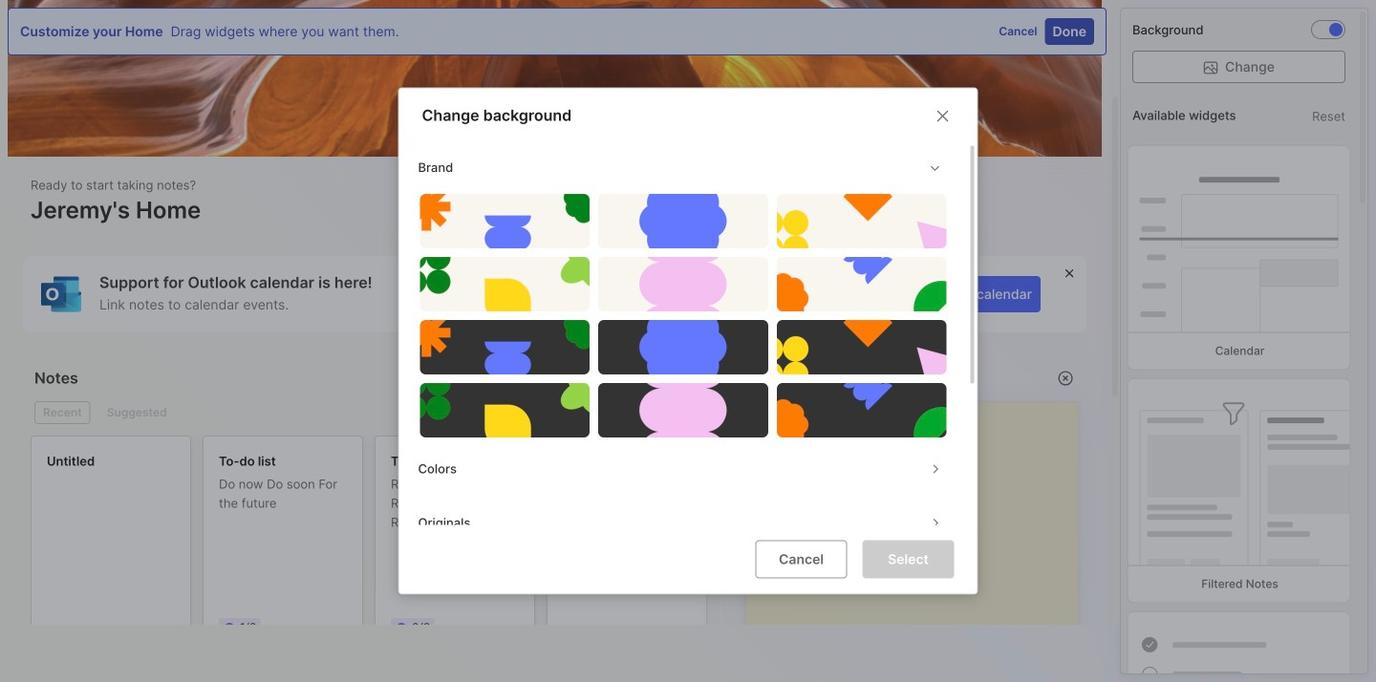 Task type: locate. For each thing, give the bounding box(es) containing it.
edit widget title image
[[854, 369, 874, 388]]



Task type: vqa. For each thing, say whether or not it's contained in the screenshot.
group
no



Task type: describe. For each thing, give the bounding box(es) containing it.
close image
[[932, 105, 955, 128]]



